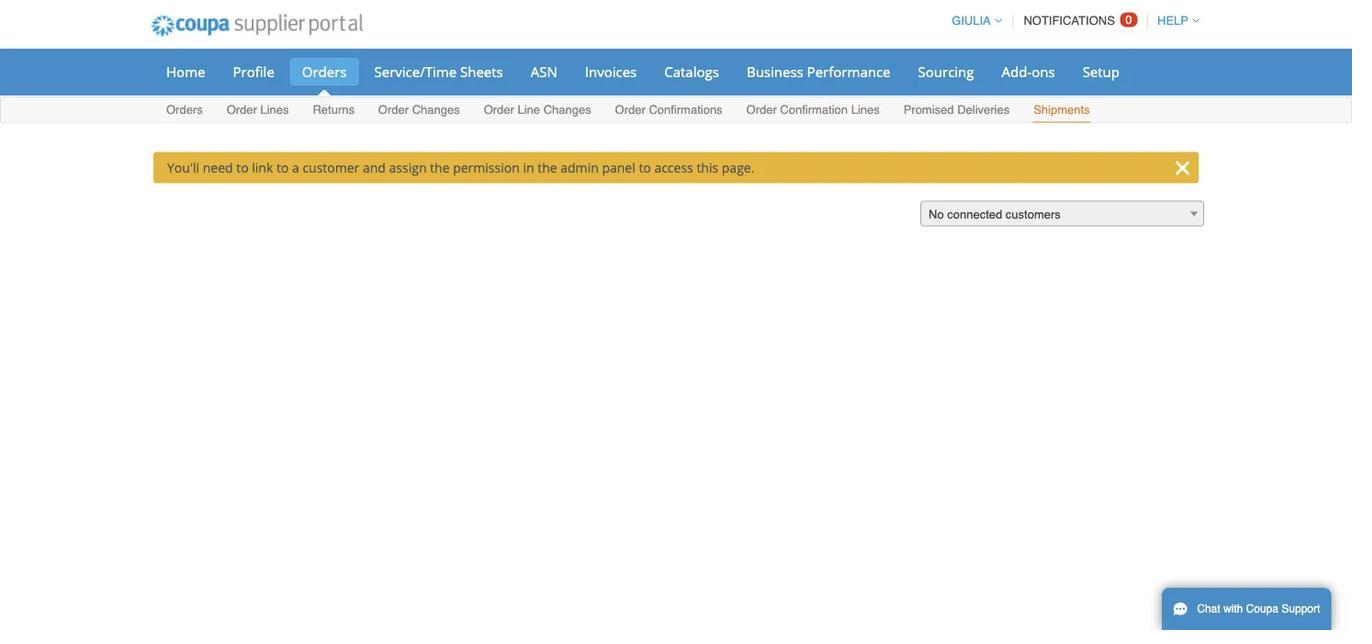 Task type: describe. For each thing, give the bounding box(es) containing it.
notifications 0
[[1024, 13, 1132, 28]]

2 to from the left
[[276, 159, 289, 176]]

promised
[[904, 103, 954, 117]]

panel
[[602, 159, 635, 176]]

link
[[252, 159, 273, 176]]

order confirmations
[[615, 103, 723, 117]]

performance
[[807, 62, 891, 81]]

catalogs link
[[652, 58, 731, 85]]

orders for orders link to the top
[[302, 62, 347, 81]]

customer
[[303, 159, 359, 176]]

setup
[[1083, 62, 1120, 81]]

notifications
[[1024, 14, 1115, 28]]

order line changes
[[484, 103, 591, 117]]

add-
[[1002, 62, 1032, 81]]

navigation containing notifications 0
[[944, 3, 1200, 39]]

order for order confirmation lines
[[746, 103, 777, 117]]

business performance
[[747, 62, 891, 81]]

invoices link
[[573, 58, 649, 85]]

orders for orders link to the bottom
[[166, 103, 203, 117]]

add-ons
[[1002, 62, 1055, 81]]

order for order line changes
[[484, 103, 514, 117]]

customers
[[1006, 208, 1061, 221]]

home
[[166, 62, 205, 81]]

assign
[[389, 159, 427, 176]]

0 vertical spatial orders link
[[290, 58, 359, 85]]

this
[[697, 159, 719, 176]]

order for order confirmations
[[615, 103, 646, 117]]

order confirmation lines link
[[745, 99, 881, 123]]

line
[[518, 103, 540, 117]]

page.
[[722, 159, 755, 176]]

access
[[654, 159, 693, 176]]

sourcing
[[918, 62, 974, 81]]

sourcing link
[[906, 58, 986, 85]]

0
[[1126, 13, 1132, 27]]

shipments
[[1034, 103, 1090, 117]]

2 changes from the left
[[544, 103, 591, 117]]

with
[[1224, 603, 1243, 615]]

you'll
[[167, 159, 199, 176]]

ons
[[1032, 62, 1055, 81]]

promised deliveries link
[[903, 99, 1011, 123]]

admin
[[561, 159, 599, 176]]

2 lines from the left
[[851, 103, 880, 117]]

promised deliveries
[[904, 103, 1010, 117]]

returns
[[313, 103, 355, 117]]

asn
[[531, 62, 557, 81]]

order for order changes
[[378, 103, 409, 117]]

service/time sheets
[[374, 62, 503, 81]]

no
[[929, 208, 944, 221]]

business performance link
[[735, 58, 903, 85]]

coupa
[[1246, 603, 1279, 615]]



Task type: locate. For each thing, give the bounding box(es) containing it.
lines down profile 'link'
[[260, 103, 289, 117]]

no connected customers
[[929, 208, 1061, 221]]

need
[[203, 159, 233, 176]]

0 horizontal spatial changes
[[412, 103, 460, 117]]

1 horizontal spatial the
[[538, 159, 557, 176]]

orders link up returns
[[290, 58, 359, 85]]

confirmation
[[780, 103, 848, 117]]

service/time sheets link
[[362, 58, 515, 85]]

home link
[[154, 58, 217, 85]]

and
[[363, 159, 386, 176]]

help link
[[1149, 14, 1200, 28]]

changes right line
[[544, 103, 591, 117]]

invoices
[[585, 62, 637, 81]]

1 horizontal spatial orders
[[302, 62, 347, 81]]

lines
[[260, 103, 289, 117], [851, 103, 880, 117]]

4 order from the left
[[615, 103, 646, 117]]

0 horizontal spatial lines
[[260, 103, 289, 117]]

the right in
[[538, 159, 557, 176]]

order for order lines
[[227, 103, 257, 117]]

order changes
[[378, 103, 460, 117]]

connected
[[947, 208, 1002, 221]]

1 to from the left
[[236, 159, 249, 176]]

1 lines from the left
[[260, 103, 289, 117]]

2 order from the left
[[378, 103, 409, 117]]

confirmations
[[649, 103, 723, 117]]

1 the from the left
[[430, 159, 450, 176]]

profile link
[[221, 58, 286, 85]]

service/time
[[374, 62, 457, 81]]

order down profile 'link'
[[227, 103, 257, 117]]

lines down performance
[[851, 103, 880, 117]]

order left line
[[484, 103, 514, 117]]

profile
[[233, 62, 274, 81]]

1 order from the left
[[227, 103, 257, 117]]

orders down home link
[[166, 103, 203, 117]]

changes down service/time sheets link on the left top of page
[[412, 103, 460, 117]]

orders link down home link
[[165, 99, 204, 123]]

changes
[[412, 103, 460, 117], [544, 103, 591, 117]]

setup link
[[1071, 58, 1132, 85]]

order changes link
[[377, 99, 461, 123]]

a
[[292, 159, 299, 176]]

permission
[[453, 159, 520, 176]]

0 horizontal spatial to
[[236, 159, 249, 176]]

No connected customers field
[[920, 201, 1204, 227]]

orders link
[[290, 58, 359, 85], [165, 99, 204, 123]]

chat
[[1197, 603, 1221, 615]]

help
[[1158, 14, 1189, 28]]

2 horizontal spatial to
[[639, 159, 651, 176]]

support
[[1282, 603, 1320, 615]]

order lines link
[[226, 99, 290, 123]]

returns link
[[312, 99, 355, 123]]

order confirmation lines
[[746, 103, 880, 117]]

to left link
[[236, 159, 249, 176]]

order down business
[[746, 103, 777, 117]]

1 vertical spatial orders
[[166, 103, 203, 117]]

3 to from the left
[[639, 159, 651, 176]]

catalogs
[[664, 62, 719, 81]]

No connected customers text field
[[921, 202, 1203, 227]]

2 the from the left
[[538, 159, 557, 176]]

asn link
[[519, 58, 569, 85]]

order
[[227, 103, 257, 117], [378, 103, 409, 117], [484, 103, 514, 117], [615, 103, 646, 117], [746, 103, 777, 117]]

navigation
[[944, 3, 1200, 39]]

order line changes link
[[483, 99, 592, 123]]

0 vertical spatial orders
[[302, 62, 347, 81]]

to left 'a'
[[276, 159, 289, 176]]

5 order from the left
[[746, 103, 777, 117]]

orders
[[302, 62, 347, 81], [166, 103, 203, 117]]

add-ons link
[[990, 58, 1067, 85]]

3 order from the left
[[484, 103, 514, 117]]

1 changes from the left
[[412, 103, 460, 117]]

1 vertical spatial orders link
[[165, 99, 204, 123]]

the right "assign" on the left top of page
[[430, 159, 450, 176]]

coupa supplier portal image
[[139, 3, 375, 49]]

orders up returns
[[302, 62, 347, 81]]

in
[[523, 159, 534, 176]]

giulia
[[952, 14, 991, 28]]

to right the panel
[[639, 159, 651, 176]]

order down service/time
[[378, 103, 409, 117]]

chat with coupa support
[[1197, 603, 1320, 615]]

order lines
[[227, 103, 289, 117]]

chat with coupa support button
[[1162, 588, 1331, 630]]

order down invoices 'link' at the left of the page
[[615, 103, 646, 117]]

0 horizontal spatial orders
[[166, 103, 203, 117]]

1 horizontal spatial lines
[[851, 103, 880, 117]]

giulia link
[[944, 14, 1002, 28]]

0 horizontal spatial orders link
[[165, 99, 204, 123]]

order confirmations link
[[614, 99, 724, 123]]

deliveries
[[957, 103, 1010, 117]]

1 horizontal spatial orders link
[[290, 58, 359, 85]]

you'll need to link to a customer and assign the permission in the admin panel to access this page.
[[167, 159, 755, 176]]

1 horizontal spatial to
[[276, 159, 289, 176]]

sheets
[[460, 62, 503, 81]]

business
[[747, 62, 804, 81]]

to
[[236, 159, 249, 176], [276, 159, 289, 176], [639, 159, 651, 176]]

0 horizontal spatial the
[[430, 159, 450, 176]]

the
[[430, 159, 450, 176], [538, 159, 557, 176]]

shipments link
[[1033, 99, 1091, 123]]

1 horizontal spatial changes
[[544, 103, 591, 117]]



Task type: vqa. For each thing, say whether or not it's contained in the screenshot.
right Risk
no



